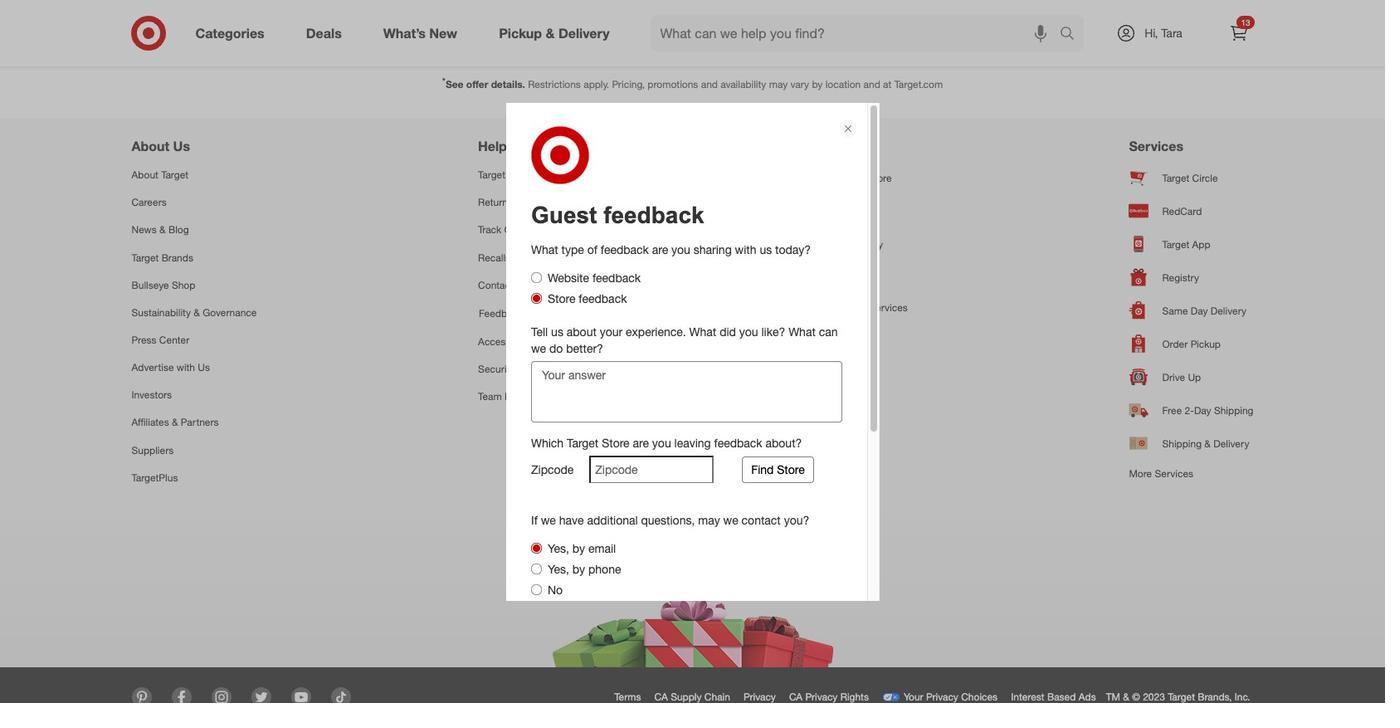 Task type: describe. For each thing, give the bounding box(es) containing it.
circle
[[1192, 171, 1218, 184]]

& for blog
[[159, 224, 166, 236]]

same day delivery
[[1162, 304, 1247, 317]]

about for about us
[[132, 138, 169, 155]]

shop
[[172, 279, 195, 291]]

your
[[904, 690, 924, 703]]

careers link
[[132, 189, 257, 216]]

team member services link
[[478, 383, 584, 410]]

contact us link
[[478, 271, 584, 299]]

shipping inside shipping & delivery link
[[1162, 437, 1202, 450]]

& for governance
[[194, 306, 200, 319]]

13
[[1241, 17, 1250, 27]]

store inside stores find a store
[[868, 171, 892, 184]]

2023
[[1143, 690, 1165, 703]]

vary
[[791, 78, 809, 91]]

choices
[[961, 690, 998, 703]]

suppliers link
[[132, 436, 257, 464]]

target right 2023 on the right of the page
[[1168, 690, 1195, 703]]

1 horizontal spatial help
[[508, 169, 529, 181]]

about for about target
[[132, 169, 158, 181]]

interest based ads link
[[1008, 687, 1106, 703]]

security & fraud
[[478, 363, 552, 375]]

sustainability & governance link
[[132, 299, 257, 326]]

targetplus
[[132, 471, 178, 484]]

in-
[[831, 301, 843, 314]]

target for target brands
[[132, 251, 159, 264]]

target for target circle
[[1162, 171, 1190, 184]]

target brands
[[132, 251, 193, 264]]

delivery for same day delivery
[[1211, 304, 1247, 317]]

bullseye shop
[[132, 279, 195, 291]]

member
[[505, 390, 542, 403]]

by
[[812, 78, 823, 91]]

team member services
[[478, 390, 584, 403]]

target down about us
[[161, 169, 188, 181]]

pharmacy
[[838, 238, 883, 250]]

same
[[1162, 304, 1188, 317]]

careers
[[132, 196, 167, 209]]

target app link
[[1129, 228, 1254, 261]]

order pickup
[[1162, 337, 1221, 350]]

track orders
[[478, 224, 535, 236]]

optical link
[[805, 261, 908, 294]]

advertise with us link
[[132, 354, 257, 381]]

news & blog link
[[132, 216, 257, 244]]

shipping & delivery
[[1162, 437, 1250, 450]]

orders
[[504, 224, 535, 236]]

terms link
[[611, 687, 651, 703]]

& for partners
[[172, 416, 178, 429]]

privacy for ca privacy rights
[[806, 690, 838, 703]]

inc.
[[1235, 690, 1250, 703]]

search button
[[1052, 15, 1092, 55]]

find a store link
[[805, 161, 908, 194]]

contact
[[478, 279, 514, 291]]

shipping inside the 'free 2-day shipping' link
[[1214, 404, 1254, 416]]

drive
[[1162, 371, 1185, 383]]

same day delivery link
[[1129, 294, 1254, 327]]

up
[[1188, 371, 1201, 383]]

optical
[[838, 271, 870, 284]]

pickup
[[1191, 337, 1221, 350]]

& for fraud
[[518, 363, 524, 375]]

returns
[[478, 196, 513, 209]]

advertise with us
[[132, 361, 210, 374]]

stores
[[805, 138, 846, 155]]

1 privacy from the left
[[744, 690, 776, 703]]

pharmacy link
[[805, 228, 908, 261]]

us for contact us
[[516, 279, 529, 291]]

more in-store services link
[[805, 294, 908, 321]]

more services
[[1129, 467, 1194, 480]]

registry
[[1162, 271, 1199, 284]]

ca supply chain
[[655, 690, 730, 703]]

security
[[478, 363, 515, 375]]

apply.
[[584, 78, 609, 91]]

center
[[159, 334, 189, 346]]

governance
[[203, 306, 257, 319]]

1 horizontal spatial us
[[198, 361, 210, 374]]

affiliates & partners link
[[132, 409, 257, 436]]

0 vertical spatial day
[[1191, 304, 1208, 317]]

target help
[[478, 169, 529, 181]]

partners
[[181, 416, 219, 429]]

free
[[1162, 404, 1182, 416]]

recalls
[[478, 251, 511, 264]]

brands
[[162, 251, 193, 264]]

target app
[[1162, 238, 1211, 250]]

13 link
[[1221, 15, 1257, 51]]



Task type: locate. For each thing, give the bounding box(es) containing it.
based
[[1047, 690, 1076, 703]]

team
[[478, 390, 502, 403]]

1 about from the top
[[132, 138, 169, 155]]

investors
[[132, 389, 172, 401]]

2 and from the left
[[864, 78, 880, 91]]

target up returns
[[478, 169, 505, 181]]

1 horizontal spatial and
[[864, 78, 880, 91]]

us
[[173, 138, 190, 155], [516, 279, 529, 291], [198, 361, 210, 374]]

delivery down "free 2-day shipping"
[[1214, 437, 1250, 450]]

What can we help you find? suggestions appear below search field
[[650, 15, 1064, 51]]

interest
[[1011, 690, 1045, 703]]

with
[[177, 361, 195, 374]]

1 horizontal spatial shipping
[[1214, 404, 1254, 416]]

store
[[868, 171, 892, 184], [843, 301, 866, 314]]

ca supply chain link
[[651, 687, 740, 703]]

shipping up more services link
[[1162, 437, 1202, 450]]

day right the free
[[1194, 404, 1212, 416]]

store down optical link
[[843, 301, 866, 314]]

about target
[[132, 169, 188, 181]]

& left fraud
[[518, 363, 524, 375]]

0 horizontal spatial store
[[843, 301, 866, 314]]

target left circle
[[1162, 171, 1190, 184]]

ca privacy rights link
[[786, 687, 879, 703]]

tm
[[1106, 690, 1121, 703]]

may
[[769, 78, 788, 91]]

us right the with
[[198, 361, 210, 374]]

affiliates & partners
[[132, 416, 219, 429]]

0 horizontal spatial ca
[[655, 690, 668, 703]]

press center link
[[132, 326, 257, 354]]

& for ©
[[1123, 690, 1130, 703]]

0 horizontal spatial us
[[173, 138, 190, 155]]

1 horizontal spatial ca
[[789, 690, 803, 703]]

ca for ca supply chain
[[655, 690, 668, 703]]

tm & © 2023 target brands, inc.
[[1106, 690, 1250, 703]]

& for delivery
[[1205, 437, 1211, 450]]

more for more services
[[1129, 467, 1152, 480]]

privacy left 'rights' at the right bottom of page
[[806, 690, 838, 703]]

order pickup link
[[1129, 327, 1254, 360]]

and left at
[[864, 78, 880, 91]]

offer
[[466, 78, 488, 91]]

target left app
[[1162, 238, 1190, 250]]

find
[[838, 171, 857, 184]]

target circle link
[[1129, 161, 1254, 194]]

see
[[446, 78, 464, 91]]

recalls link
[[478, 244, 584, 271]]

1 horizontal spatial store
[[868, 171, 892, 184]]

& right affiliates
[[172, 416, 178, 429]]

contact us
[[478, 279, 529, 291]]

0 horizontal spatial help
[[478, 138, 507, 155]]

0 vertical spatial delivery
[[1211, 304, 1247, 317]]

a
[[860, 171, 865, 184]]

fraud
[[527, 363, 552, 375]]

us right 'contact'
[[516, 279, 529, 291]]

us for about us
[[173, 138, 190, 155]]

1 horizontal spatial privacy
[[806, 690, 838, 703]]

target.com
[[895, 78, 943, 91]]

promotions
[[648, 78, 698, 91]]

stores find a store
[[805, 138, 892, 184]]

free 2-day shipping link
[[1129, 394, 1254, 427]]

sustainability
[[132, 306, 191, 319]]

restrictions
[[528, 78, 581, 91]]

delivery for shipping & delivery
[[1214, 437, 1250, 450]]

ca for ca privacy rights
[[789, 690, 803, 703]]

services down shipping & delivery link
[[1155, 467, 1194, 480]]

2 horizontal spatial privacy
[[926, 690, 959, 703]]

0 vertical spatial us
[[173, 138, 190, 155]]

more down shipping & delivery link
[[1129, 467, 1152, 480]]

sustainability & governance
[[132, 306, 257, 319]]

feedback button
[[478, 299, 584, 328]]

0 horizontal spatial and
[[701, 78, 718, 91]]

free 2-day shipping
[[1162, 404, 1254, 416]]

1 vertical spatial shipping
[[1162, 437, 1202, 450]]

1 vertical spatial delivery
[[1214, 437, 1250, 450]]

0 vertical spatial help
[[478, 138, 507, 155]]

0 vertical spatial shipping
[[1214, 404, 1254, 416]]

press center
[[132, 334, 189, 346]]

returns link
[[478, 189, 584, 216]]

services down optical link
[[869, 301, 908, 314]]

1 horizontal spatial more
[[1129, 467, 1152, 480]]

2 about from the top
[[132, 169, 158, 181]]

ads
[[1079, 690, 1096, 703]]

* see offer details. restrictions apply. pricing, promotions and availability may vary by location and at target.com
[[442, 76, 943, 91]]

bullseye shop link
[[132, 271, 257, 299]]

ca left supply
[[655, 690, 668, 703]]

None text field
[[662, 0, 841, 18]]

*
[[442, 76, 446, 86]]

interest based ads
[[1011, 690, 1096, 703]]

redcard
[[1162, 205, 1202, 217]]

more in-store services
[[805, 301, 908, 314]]

target: expect more. pay less. image
[[459, 491, 926, 667]]

1 vertical spatial more
[[1129, 467, 1152, 480]]

search
[[1052, 26, 1092, 43]]

target help link
[[478, 161, 584, 189]]

1 vertical spatial day
[[1194, 404, 1212, 416]]

day right same
[[1191, 304, 1208, 317]]

news & blog
[[132, 224, 189, 236]]

order
[[1162, 337, 1188, 350]]

©
[[1132, 690, 1140, 703]]

target inside "link"
[[1162, 238, 1190, 250]]

target for target app
[[1162, 238, 1190, 250]]

1 ca from the left
[[655, 690, 668, 703]]

services
[[1129, 138, 1184, 155], [869, 301, 908, 314], [545, 390, 584, 403], [1155, 467, 1194, 480]]

2 privacy from the left
[[806, 690, 838, 703]]

security & fraud link
[[478, 355, 584, 383]]

2 vertical spatial us
[[198, 361, 210, 374]]

store inside more in-store services link
[[843, 301, 866, 314]]

your privacy choices
[[904, 690, 998, 703]]

suppliers
[[132, 444, 174, 456]]

at
[[883, 78, 892, 91]]

us up about target link
[[173, 138, 190, 155]]

1 and from the left
[[701, 78, 718, 91]]

more left in-
[[805, 301, 828, 314]]

news
[[132, 224, 157, 236]]

accessibility link
[[478, 328, 584, 355]]

0 horizontal spatial shipping
[[1162, 437, 1202, 450]]

details.
[[491, 78, 525, 91]]

about up careers
[[132, 169, 158, 181]]

investors link
[[132, 381, 257, 409]]

privacy right your
[[926, 690, 959, 703]]

more services link
[[1129, 460, 1254, 488]]

shipping up shipping & delivery
[[1214, 404, 1254, 416]]

pricing,
[[612, 78, 645, 91]]

help up returns link
[[508, 169, 529, 181]]

targetplus link
[[132, 464, 257, 491]]

privacy for your privacy choices
[[926, 690, 959, 703]]

1 vertical spatial store
[[843, 301, 866, 314]]

delivery up pickup
[[1211, 304, 1247, 317]]

& down bullseye shop link
[[194, 306, 200, 319]]

1 vertical spatial about
[[132, 169, 158, 181]]

more
[[805, 301, 828, 314], [1129, 467, 1152, 480]]

store right a
[[868, 171, 892, 184]]

help up target help
[[478, 138, 507, 155]]

0 vertical spatial about
[[132, 138, 169, 155]]

chain
[[705, 690, 730, 703]]

more for more in-store services
[[805, 301, 828, 314]]

2 ca from the left
[[789, 690, 803, 703]]

2 horizontal spatial us
[[516, 279, 529, 291]]

track
[[478, 224, 502, 236]]

0 vertical spatial more
[[805, 301, 828, 314]]

feedback
[[479, 307, 523, 319]]

brands,
[[1198, 690, 1232, 703]]

1 vertical spatial help
[[508, 169, 529, 181]]

your privacy choices link
[[879, 687, 1008, 703]]

drive up link
[[1129, 360, 1254, 394]]

& down "free 2-day shipping"
[[1205, 437, 1211, 450]]

privacy right "chain"
[[744, 690, 776, 703]]

target brands link
[[132, 244, 257, 271]]

&
[[159, 224, 166, 236], [194, 306, 200, 319], [518, 363, 524, 375], [172, 416, 178, 429], [1205, 437, 1211, 450], [1123, 690, 1130, 703]]

target for target help
[[478, 169, 505, 181]]

0 horizontal spatial more
[[805, 301, 828, 314]]

0 horizontal spatial privacy
[[744, 690, 776, 703]]

1 vertical spatial us
[[516, 279, 529, 291]]

shipping & delivery link
[[1129, 427, 1254, 460]]

services up target circle
[[1129, 138, 1184, 155]]

target circle
[[1162, 171, 1218, 184]]

ca privacy rights
[[789, 690, 869, 703]]

target down news
[[132, 251, 159, 264]]

and left availability
[[701, 78, 718, 91]]

& left the blog
[[159, 224, 166, 236]]

ca right the privacy link
[[789, 690, 803, 703]]

3 privacy from the left
[[926, 690, 959, 703]]

about up about target
[[132, 138, 169, 155]]

about target link
[[132, 161, 257, 189]]

press
[[132, 334, 156, 346]]

0 vertical spatial store
[[868, 171, 892, 184]]

& left ©
[[1123, 690, 1130, 703]]

ca inside ca privacy rights link
[[789, 690, 803, 703]]

ca inside ca supply chain link
[[655, 690, 668, 703]]

services down fraud
[[545, 390, 584, 403]]



Task type: vqa. For each thing, say whether or not it's contained in the screenshot.
the Show more button
no



